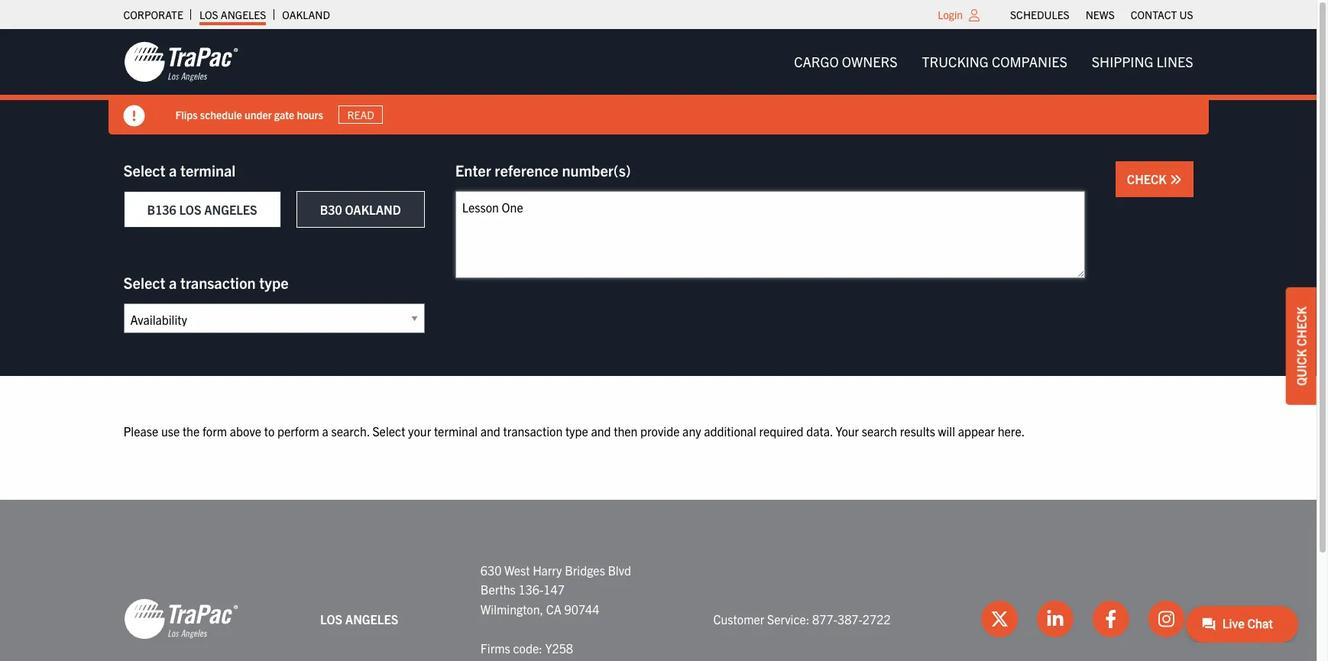 Task type: describe. For each thing, give the bounding box(es) containing it.
90744
[[564, 601, 600, 617]]

1 vertical spatial angeles
[[204, 202, 257, 217]]

menu bar containing schedules
[[1003, 4, 1202, 25]]

here.
[[998, 423, 1025, 439]]

y258
[[545, 641, 573, 656]]

b136 los angeles
[[147, 202, 257, 217]]

check inside quick check link
[[1294, 306, 1309, 346]]

please
[[123, 423, 158, 439]]

corporate
[[123, 8, 183, 21]]

2 vertical spatial los
[[320, 611, 343, 626]]

0 vertical spatial terminal
[[180, 161, 236, 180]]

1 horizontal spatial oakland
[[345, 202, 401, 217]]

2 los angeles image from the top
[[123, 598, 238, 641]]

solid image
[[123, 105, 145, 127]]

0 vertical spatial transaction
[[180, 273, 256, 292]]

bridges
[[565, 562, 605, 578]]

0 vertical spatial los
[[199, 8, 218, 21]]

search
[[862, 423, 897, 439]]

630
[[481, 562, 502, 578]]

387-
[[838, 611, 863, 626]]

shipping
[[1092, 53, 1154, 70]]

1 vertical spatial transaction
[[503, 423, 563, 439]]

los angeles image inside "banner"
[[123, 41, 238, 83]]

2 and from the left
[[591, 423, 611, 439]]

0 vertical spatial oakland
[[282, 8, 330, 21]]

wilmington,
[[481, 601, 544, 617]]

a for terminal
[[169, 161, 177, 180]]

blvd
[[608, 562, 631, 578]]

solid image
[[1170, 174, 1182, 186]]

code:
[[513, 641, 543, 656]]

us
[[1180, 8, 1194, 21]]

schedules link
[[1011, 4, 1070, 25]]

footer containing 630 west harry bridges blvd
[[0, 500, 1317, 661]]

select for select a terminal
[[123, 161, 165, 180]]

then
[[614, 423, 638, 439]]

0 vertical spatial angeles
[[221, 8, 266, 21]]

flips
[[175, 107, 198, 121]]

shipping lines
[[1092, 53, 1194, 70]]

customer
[[714, 611, 765, 626]]

any
[[683, 423, 701, 439]]

select a transaction type
[[123, 273, 289, 292]]

owners
[[842, 53, 898, 70]]

flips schedule under gate hours
[[175, 107, 323, 121]]

0 horizontal spatial type
[[259, 273, 289, 292]]

1 horizontal spatial los angeles
[[320, 611, 398, 626]]

b136
[[147, 202, 176, 217]]

los angeles link
[[199, 4, 266, 25]]

firms code:  y258
[[481, 641, 573, 656]]

quick check link
[[1286, 287, 1317, 405]]

use
[[161, 423, 180, 439]]

cargo
[[794, 53, 839, 70]]

corporate link
[[123, 4, 183, 25]]

login link
[[938, 8, 963, 21]]

schedules
[[1011, 8, 1070, 21]]

harry
[[533, 562, 562, 578]]

1 vertical spatial terminal
[[434, 423, 478, 439]]

lines
[[1157, 53, 1194, 70]]

check button
[[1116, 161, 1194, 197]]

trucking companies link
[[910, 46, 1080, 77]]

cargo owners
[[794, 53, 898, 70]]

data.
[[807, 423, 833, 439]]

0 horizontal spatial los angeles
[[199, 8, 266, 21]]

light image
[[969, 9, 980, 21]]

877-
[[813, 611, 838, 626]]

additional
[[704, 423, 757, 439]]

above
[[230, 423, 261, 439]]

quick
[[1294, 349, 1309, 386]]

schedule
[[200, 107, 242, 121]]

customer service: 877-387-2722
[[714, 611, 891, 626]]

your
[[408, 423, 431, 439]]

number(s)
[[562, 161, 631, 180]]

Enter reference number(s) text field
[[455, 191, 1085, 278]]

to
[[264, 423, 275, 439]]



Task type: locate. For each thing, give the bounding box(es) containing it.
1 vertical spatial menu bar
[[782, 46, 1206, 77]]

1 los angeles image from the top
[[123, 41, 238, 83]]

read link
[[339, 105, 383, 124]]

and right your
[[481, 423, 500, 439]]

0 vertical spatial los angeles image
[[123, 41, 238, 83]]

0 horizontal spatial oakland
[[282, 8, 330, 21]]

and
[[481, 423, 500, 439], [591, 423, 611, 439]]

angeles inside footer
[[345, 611, 398, 626]]

menu bar down light icon
[[782, 46, 1206, 77]]

search.
[[331, 423, 370, 439]]

and left then at the bottom left
[[591, 423, 611, 439]]

a left search.
[[322, 423, 329, 439]]

select up b136
[[123, 161, 165, 180]]

contact us link
[[1131, 4, 1194, 25]]

provide
[[641, 423, 680, 439]]

under
[[245, 107, 272, 121]]

a up b136
[[169, 161, 177, 180]]

transaction
[[180, 273, 256, 292], [503, 423, 563, 439]]

reference
[[495, 161, 559, 180]]

0 horizontal spatial and
[[481, 423, 500, 439]]

los angeles image
[[123, 41, 238, 83], [123, 598, 238, 641]]

oakland right los angeles link
[[282, 8, 330, 21]]

perform
[[277, 423, 319, 439]]

read
[[347, 108, 374, 122]]

0 vertical spatial menu bar
[[1003, 4, 1202, 25]]

1 and from the left
[[481, 423, 500, 439]]

appear
[[958, 423, 995, 439]]

2 vertical spatial a
[[322, 423, 329, 439]]

the
[[183, 423, 200, 439]]

1 vertical spatial los angeles
[[320, 611, 398, 626]]

1 horizontal spatial transaction
[[503, 423, 563, 439]]

oakland
[[282, 8, 330, 21], [345, 202, 401, 217]]

1 horizontal spatial type
[[566, 423, 588, 439]]

1 vertical spatial los
[[179, 202, 201, 217]]

a for transaction
[[169, 273, 177, 292]]

shipping lines link
[[1080, 46, 1206, 77]]

footer
[[0, 500, 1317, 661]]

b30 oakland
[[320, 202, 401, 217]]

enter
[[455, 161, 491, 180]]

please use the form above to perform a search. select your terminal and transaction type and then provide any additional required data. your search results will appear here.
[[123, 423, 1025, 439]]

check
[[1127, 171, 1170, 187], [1294, 306, 1309, 346]]

required
[[759, 423, 804, 439]]

1 vertical spatial los angeles image
[[123, 598, 238, 641]]

select a terminal
[[123, 161, 236, 180]]

ca
[[546, 601, 562, 617]]

b30
[[320, 202, 342, 217]]

menu bar containing cargo owners
[[782, 46, 1206, 77]]

select for select a transaction type
[[123, 273, 165, 292]]

menu bar up shipping at the top of the page
[[1003, 4, 1202, 25]]

1 vertical spatial select
[[123, 273, 165, 292]]

menu bar inside "banner"
[[782, 46, 1206, 77]]

136-
[[519, 582, 544, 597]]

terminal
[[180, 161, 236, 180], [434, 423, 478, 439]]

companies
[[992, 53, 1068, 70]]

form
[[203, 423, 227, 439]]

gate
[[274, 107, 295, 121]]

147
[[544, 582, 565, 597]]

firms
[[481, 641, 510, 656]]

2 vertical spatial angeles
[[345, 611, 398, 626]]

los
[[199, 8, 218, 21], [179, 202, 201, 217], [320, 611, 343, 626]]

your
[[836, 423, 859, 439]]

terminal right your
[[434, 423, 478, 439]]

login
[[938, 8, 963, 21]]

news link
[[1086, 4, 1115, 25]]

results
[[900, 423, 936, 439]]

0 horizontal spatial transaction
[[180, 273, 256, 292]]

2722
[[863, 611, 891, 626]]

menu bar
[[1003, 4, 1202, 25], [782, 46, 1206, 77]]

1 horizontal spatial and
[[591, 423, 611, 439]]

a
[[169, 161, 177, 180], [169, 273, 177, 292], [322, 423, 329, 439]]

1 vertical spatial oakland
[[345, 202, 401, 217]]

berths
[[481, 582, 516, 597]]

trucking companies
[[922, 53, 1068, 70]]

a down b136
[[169, 273, 177, 292]]

banner containing cargo owners
[[0, 29, 1328, 135]]

0 vertical spatial type
[[259, 273, 289, 292]]

angeles
[[221, 8, 266, 21], [204, 202, 257, 217], [345, 611, 398, 626]]

cargo owners link
[[782, 46, 910, 77]]

select left your
[[373, 423, 405, 439]]

service:
[[767, 611, 810, 626]]

oakland link
[[282, 4, 330, 25]]

0 vertical spatial a
[[169, 161, 177, 180]]

banner
[[0, 29, 1328, 135]]

1 vertical spatial a
[[169, 273, 177, 292]]

trucking
[[922, 53, 989, 70]]

enter reference number(s)
[[455, 161, 631, 180]]

630 west harry bridges blvd berths 136-147 wilmington, ca 90744
[[481, 562, 631, 617]]

select down b136
[[123, 273, 165, 292]]

0 vertical spatial los angeles
[[199, 8, 266, 21]]

west
[[505, 562, 530, 578]]

contact us
[[1131, 8, 1194, 21]]

0 horizontal spatial terminal
[[180, 161, 236, 180]]

type
[[259, 273, 289, 292], [566, 423, 588, 439]]

1 horizontal spatial terminal
[[434, 423, 478, 439]]

1 horizontal spatial check
[[1294, 306, 1309, 346]]

1 vertical spatial check
[[1294, 306, 1309, 346]]

quick check
[[1294, 306, 1309, 386]]

contact
[[1131, 8, 1177, 21]]

will
[[938, 423, 955, 439]]

select
[[123, 161, 165, 180], [123, 273, 165, 292], [373, 423, 405, 439]]

0 vertical spatial check
[[1127, 171, 1170, 187]]

oakland right the "b30"
[[345, 202, 401, 217]]

hours
[[297, 107, 323, 121]]

1 vertical spatial type
[[566, 423, 588, 439]]

check inside button
[[1127, 171, 1170, 187]]

news
[[1086, 8, 1115, 21]]

2 vertical spatial select
[[373, 423, 405, 439]]

0 horizontal spatial check
[[1127, 171, 1170, 187]]

los angeles
[[199, 8, 266, 21], [320, 611, 398, 626]]

0 vertical spatial select
[[123, 161, 165, 180]]

terminal up b136 los angeles
[[180, 161, 236, 180]]



Task type: vqa. For each thing, say whether or not it's contained in the screenshot.
877-
yes



